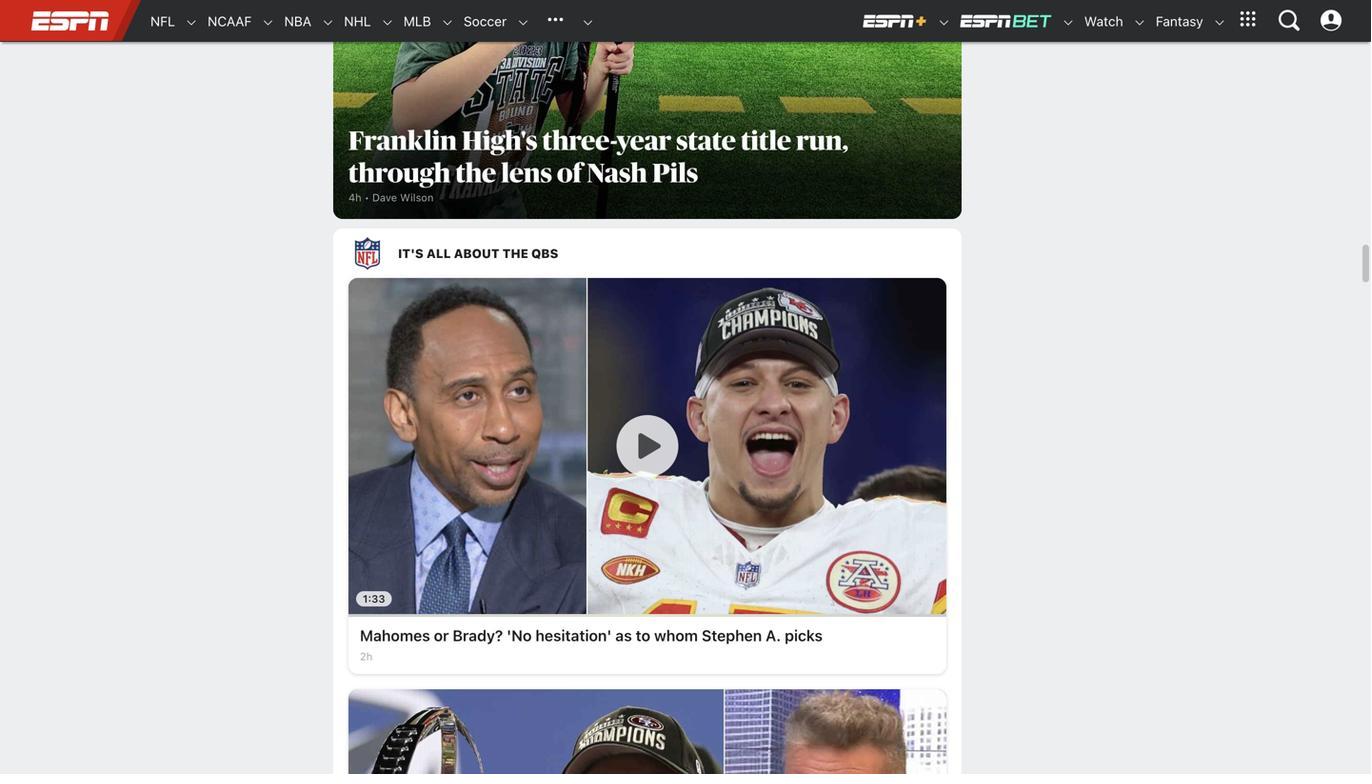 Task type: vqa. For each thing, say whether or not it's contained in the screenshot.
GB link related to 2nd "PCT" link's Below
no



Task type: describe. For each thing, give the bounding box(es) containing it.
fantasy
[[1156, 13, 1204, 29]]

ncaaf link
[[198, 1, 252, 42]]

picks
[[785, 627, 823, 645]]

pils
[[653, 161, 699, 188]]

all
[[427, 246, 451, 261]]

watch
[[1085, 13, 1124, 29]]

qbs
[[532, 246, 559, 261]]

4h
[[349, 192, 362, 204]]

run,
[[797, 129, 849, 155]]

dave wilson
[[372, 192, 434, 204]]

2h
[[360, 651, 373, 663]]

a.
[[766, 627, 781, 645]]

to
[[636, 627, 651, 645]]

nhl
[[344, 13, 371, 29]]

it's
[[398, 246, 424, 261]]

through
[[349, 161, 451, 188]]

nba
[[284, 13, 312, 29]]

state
[[677, 129, 736, 155]]

franklin
[[349, 129, 457, 155]]

three-
[[543, 129, 617, 155]]

the
[[456, 161, 496, 188]]

dave
[[372, 192, 397, 204]]

brady?
[[453, 627, 503, 645]]

watch link
[[1075, 1, 1124, 42]]

whom
[[654, 627, 698, 645]]

it's all about the qbs
[[398, 246, 559, 261]]



Task type: locate. For each thing, give the bounding box(es) containing it.
about
[[454, 246, 500, 261]]

as
[[616, 627, 632, 645]]

ncaaf
[[208, 13, 252, 29]]

nash
[[587, 161, 648, 188]]

high's
[[462, 129, 538, 155]]

or
[[434, 627, 449, 645]]

1:33
[[363, 593, 386, 606]]

of
[[557, 161, 582, 188]]

nfl
[[151, 13, 175, 29]]

soccer link
[[454, 1, 507, 42]]

year
[[617, 129, 672, 155]]

hesitation'
[[536, 627, 612, 645]]

mlb
[[404, 13, 431, 29]]

nfl link
[[141, 1, 175, 42]]

mahomes
[[360, 627, 430, 645]]

soccer
[[464, 13, 507, 29]]

lens
[[501, 161, 552, 188]]

stephen
[[702, 627, 762, 645]]

nhl link
[[335, 1, 371, 42]]

franklin high's three-year state title run, through the lens of nash pils
[[349, 129, 849, 188]]

fantasy link
[[1147, 1, 1204, 42]]

the
[[503, 246, 529, 261]]

'no
[[507, 627, 532, 645]]

nba link
[[275, 1, 312, 42]]

mlb link
[[394, 1, 431, 42]]

wilson
[[400, 192, 434, 204]]

title
[[741, 129, 792, 155]]

mahomes or brady? 'no hesitation' as to whom stephen a. picks 2h
[[360, 627, 823, 663]]



